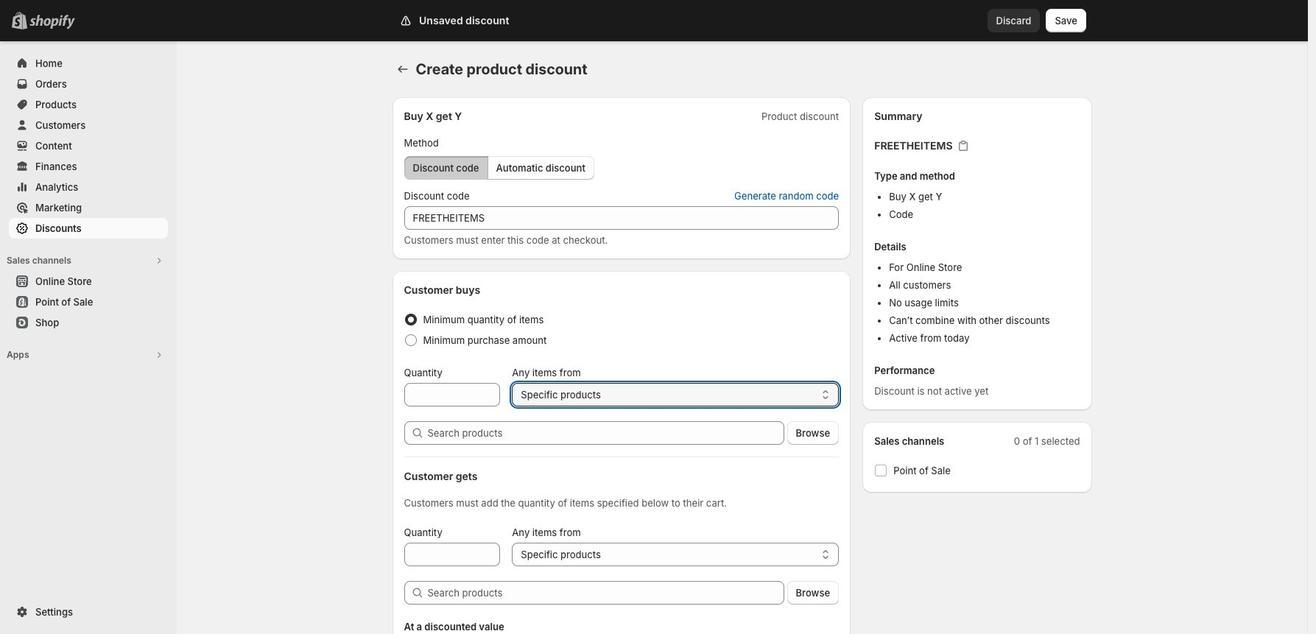 Task type: describe. For each thing, give the bounding box(es) containing it.
Search products text field
[[428, 421, 784, 445]]



Task type: locate. For each thing, give the bounding box(es) containing it.
None text field
[[404, 543, 500, 567]]

None text field
[[404, 206, 839, 230], [404, 383, 500, 407], [404, 206, 839, 230], [404, 383, 500, 407]]

Search products text field
[[428, 581, 784, 605]]

shopify image
[[29, 15, 75, 29]]



Task type: vqa. For each thing, say whether or not it's contained in the screenshot.
rightmost for
no



